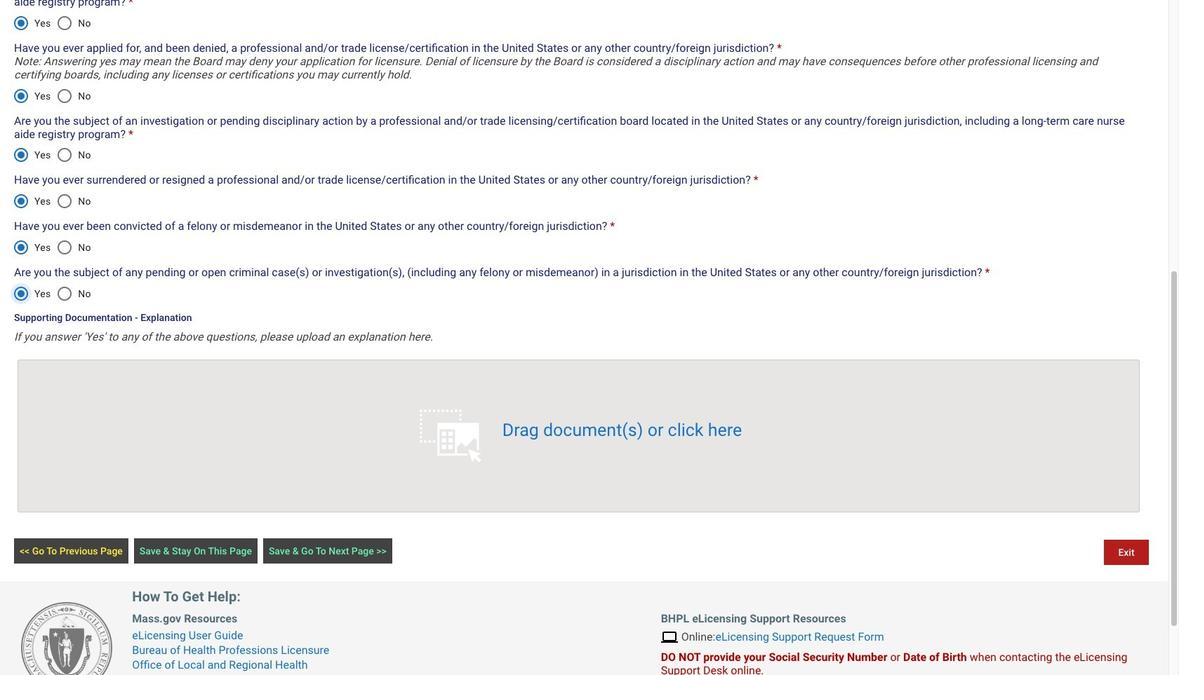 Task type: locate. For each thing, give the bounding box(es) containing it.
4 option group from the top
[[6, 185, 98, 218]]

1 option group from the top
[[6, 6, 98, 40]]

massachusetts state seal image
[[21, 603, 112, 676]]

option group
[[6, 6, 98, 40], [6, 79, 98, 113], [6, 138, 98, 172], [6, 185, 98, 218], [6, 231, 98, 264], [6, 277, 98, 311]]

3 option group from the top
[[6, 138, 98, 172]]



Task type: describe. For each thing, give the bounding box(es) containing it.
6 option group from the top
[[6, 277, 98, 311]]

2 option group from the top
[[6, 79, 98, 113]]

5 option group from the top
[[6, 231, 98, 264]]



Task type: vqa. For each thing, say whether or not it's contained in the screenshot.
third option group from the bottom of the page
yes



